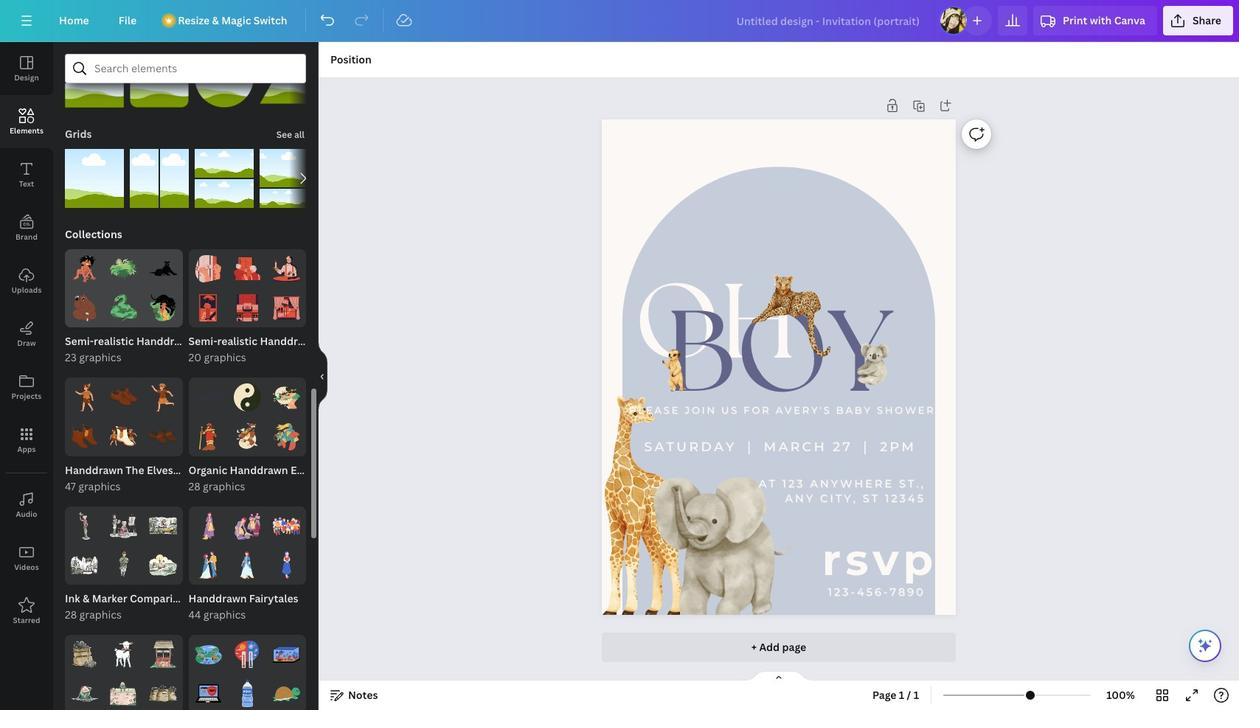 Task type: describe. For each thing, give the bounding box(es) containing it.
graphics up handdrawn ink and marker black wool icon
[[79, 608, 122, 622]]

456-
[[857, 586, 890, 599]]

handdrawn inside handdrawn fairytales 44 graphics
[[188, 592, 247, 606]]

oh
[[634, 263, 797, 382]]

saturday │ march 27 │ 2pm
[[644, 438, 916, 454]]

semi-realistic handdrawn the monkey's paw button
[[188, 334, 412, 350]]

elements button
[[0, 95, 53, 148]]

untitled media image left untitled media icon
[[71, 384, 98, 411]]

untitled media image
[[110, 384, 137, 411]]

see all button
[[275, 119, 306, 149]]

notes
[[348, 688, 378, 702]]

Search elements search field
[[94, 55, 277, 83]]

design button
[[0, 42, 53, 95]]

show pages image
[[743, 670, 814, 682]]

organic handdrawn yin yang image
[[234, 384, 261, 411]]

draw
[[17, 338, 36, 348]]

handdrawn ink and marker black wool image
[[71, 641, 98, 668]]

handdrawn cinderella and prince charming dancing image
[[194, 552, 222, 579]]

+
[[751, 640, 757, 654]]

saturday
[[644, 438, 736, 454]]

at
[[759, 477, 777, 491]]

paw
[[392, 334, 412, 348]]

handdrawn cinderella holding a broom and a pail image
[[194, 512, 222, 540]]

handdrawn snow white image
[[273, 552, 300, 579]]

bagheera image
[[149, 255, 177, 283]]

resize
[[178, 13, 210, 27]]

creature image
[[110, 552, 137, 579]]

please join us for avery's baby shower
[[629, 404, 935, 416]]

triangle up frame image
[[260, 49, 319, 108]]

scientist and his creation image
[[149, 512, 177, 540]]

circle frame image
[[195, 49, 254, 108]]

+ add page button
[[602, 633, 956, 662]]

march
[[764, 438, 827, 454]]

brand
[[16, 232, 38, 242]]

100%
[[1106, 688, 1135, 702]]

st
[[863, 492, 880, 505]]

page
[[782, 640, 806, 654]]

all
[[294, 128, 305, 141]]

12345
[[885, 492, 925, 505]]

7890
[[890, 586, 925, 599]]

add
[[759, 640, 780, 654]]

finding the monkey paw image
[[273, 255, 300, 283]]

share
[[1192, 13, 1221, 27]]

audio button
[[0, 479, 53, 532]]

graphics inside handdrawn fairytales 44 graphics
[[203, 608, 246, 622]]

square frame image
[[65, 49, 124, 108]]

city,
[[820, 492, 858, 505]]

text
[[19, 178, 34, 189]]

page
[[872, 688, 896, 702]]

for
[[743, 404, 771, 416]]

at 123 anywhere st., any city, st 12345
[[759, 477, 925, 505]]

magic
[[221, 13, 251, 27]]

canva
[[1114, 13, 1145, 27]]

shower
[[877, 404, 935, 416]]

uploads button
[[0, 254, 53, 308]]

home link
[[47, 6, 101, 35]]

text button
[[0, 148, 53, 201]]

44
[[188, 608, 201, 622]]

design
[[14, 72, 39, 83]]

brand button
[[0, 201, 53, 254]]

young man image
[[71, 512, 98, 540]]

/
[[907, 688, 911, 702]]

anywhere
[[810, 477, 894, 491]]

2pm
[[880, 438, 916, 454]]

videos
[[14, 562, 39, 572]]

flat graphic aquarium image
[[273, 641, 300, 668]]

frosted window image
[[273, 294, 300, 322]]

2 │ from the left
[[859, 438, 874, 454]]

book"
[[260, 334, 290, 348]]

untitled media image up elves on the bottom
[[149, 423, 177, 450]]

see all
[[276, 128, 305, 141]]

starred
[[13, 615, 40, 625]]

file button
[[107, 6, 148, 35]]

uploads
[[11, 285, 42, 295]]

untitled media image right untitled media icon
[[149, 384, 177, 411]]

20
[[188, 351, 201, 365]]

organic handdrawn wind image
[[194, 384, 222, 411]]

handdrawn ink and marker humpty dumpty image
[[71, 680, 98, 708]]

graphics inside semi-realistic handdrawn the monkey's paw 20 graphics
[[204, 351, 246, 365]]

monkey's
[[342, 334, 389, 348]]

&
[[212, 13, 219, 27]]

resize & magic switch
[[178, 13, 287, 27]]

1 group from the left
[[65, 49, 124, 108]]

projects
[[11, 391, 42, 401]]

baloo image
[[71, 294, 98, 322]]

file
[[119, 13, 137, 27]]

elves
[[147, 463, 173, 477]]

27
[[833, 438, 853, 454]]

meeting bagheera image
[[149, 294, 177, 322]]

+ add page
[[751, 640, 806, 654]]

organic handdrawn atum emerging from cosmic egg image
[[234, 423, 261, 450]]

4 group from the left
[[260, 49, 319, 108]]

3 group from the left
[[195, 49, 254, 108]]

123-
[[828, 586, 857, 599]]

with
[[1090, 13, 1112, 27]]

baby
[[836, 404, 872, 416]]

starred button
[[0, 585, 53, 638]]

handdrawn cinderella cleaning with stepsisters watching image
[[234, 512, 261, 540]]

28 graphics for organic handdrawn tefnut icon
[[188, 479, 245, 493]]

handdrawn ink and marker bags of black wool image
[[149, 680, 177, 708]]

page 1 / 1
[[872, 688, 919, 702]]

jungle
[[223, 334, 257, 348]]

123
[[782, 477, 805, 491]]

jungle foliage image
[[110, 255, 137, 283]]

switch
[[254, 13, 287, 27]]



Task type: locate. For each thing, give the bounding box(es) containing it.
1 vertical spatial 28 graphics
[[65, 608, 122, 622]]

28
[[188, 479, 200, 493], [65, 608, 77, 622]]

0 vertical spatial the
[[321, 334, 339, 348]]

1 vertical spatial 28
[[65, 608, 77, 622]]

28 graphics down the
[[188, 479, 245, 493]]

projects button
[[0, 361, 53, 414]]

1 horizontal spatial 1
[[914, 688, 919, 702]]

share button
[[1163, 6, 1233, 35]]

untitled media image up 47 on the bottom left of the page
[[71, 423, 98, 450]]

position
[[330, 52, 371, 66]]

handdrawn fairytales 44 graphics
[[188, 592, 298, 622]]

hide image
[[318, 341, 327, 412]]

untitled media image
[[71, 384, 98, 411], [149, 384, 177, 411], [71, 423, 98, 450], [110, 423, 137, 450], [149, 423, 177, 450]]

graphics down the
[[203, 479, 245, 493]]

position button
[[325, 48, 377, 72]]

1 right /
[[914, 688, 919, 702]]

handdrawn down meeting bagheera image
[[136, 334, 195, 348]]

1 horizontal spatial 28
[[188, 479, 200, 493]]

123-456-7890
[[828, 586, 925, 599]]

apps
[[17, 444, 36, 454]]

man posing for a painting image
[[110, 512, 137, 540]]

2 1 from the left
[[914, 688, 919, 702]]

handdrawn ink and marker humpty dumpty sitting on the wall image
[[110, 680, 137, 708]]

please
[[629, 404, 680, 416]]

│ right '27'
[[859, 438, 874, 454]]

handdrawn the elves and the shoemaker button
[[65, 462, 273, 478]]

avery's
[[775, 404, 831, 416]]

1 horizontal spatial 28 graphics
[[188, 479, 245, 493]]

home
[[59, 13, 89, 27]]

handdrawn ink and marker well image
[[149, 641, 177, 668]]

the left "monkey's"
[[321, 334, 339, 348]]

main menu bar
[[0, 0, 1239, 42]]

1 vertical spatial the
[[126, 463, 144, 477]]

1 │ from the left
[[742, 438, 758, 454]]

untitled media image down untitled media icon
[[110, 423, 137, 450]]

1 semi- from the left
[[65, 334, 94, 348]]

shoemaker
[[216, 463, 273, 477]]

28 for organic handdrawn tefnut icon
[[188, 479, 200, 493]]

0 vertical spatial 28
[[188, 479, 200, 493]]

us
[[721, 404, 739, 416]]

1 realistic from the left
[[94, 334, 134, 348]]

100% button
[[1097, 684, 1145, 707]]

│ down for
[[742, 438, 758, 454]]

print with canva button
[[1033, 6, 1157, 35]]

semi- for 23
[[65, 334, 94, 348]]

st.,
[[899, 477, 925, 491]]

handdrawn inside semi-realistic handdrawn the monkey's paw 20 graphics
[[260, 334, 318, 348]]

flat graphic biodiverse ecosystem image
[[194, 641, 222, 668]]

mowgli image
[[71, 255, 98, 283]]

handdrawn up 44
[[188, 592, 247, 606]]

collections
[[65, 227, 122, 241]]

Design title text field
[[725, 6, 933, 35]]

realistic inside semi-realistic handdrawn the monkey's paw 20 graphics
[[217, 334, 257, 348]]

rsvp
[[822, 533, 937, 586]]

print with canva
[[1063, 13, 1145, 27]]

realistic down the exotic artifacts image
[[217, 334, 257, 348]]

kaa image
[[110, 294, 137, 322]]

semi-realistic handdrawn the monkey's paw 20 graphics
[[188, 334, 412, 365]]

semi- for 20
[[188, 334, 217, 348]]

semi- up 23
[[65, 334, 94, 348]]

1 horizontal spatial semi-
[[188, 334, 217, 348]]

28 graphics
[[188, 479, 245, 493], [65, 608, 122, 622]]

flat graphic laptop antivirus image
[[194, 680, 222, 708]]

handdrawn up 47 on the bottom left of the page
[[65, 463, 123, 477]]

graphics right 47 on the bottom left of the page
[[78, 479, 121, 493]]

join
[[685, 404, 717, 416]]

resize & magic switch button
[[154, 6, 299, 35]]

knocking on door image
[[194, 255, 222, 283]]

1 horizontal spatial realistic
[[217, 334, 257, 348]]

28 up handdrawn ink and marker black wool icon
[[65, 608, 77, 622]]

0 vertical spatial 28 graphics
[[188, 479, 245, 493]]

group
[[65, 49, 124, 108], [130, 49, 189, 108], [195, 49, 254, 108], [260, 49, 319, 108]]

organic handdrawn qilin image
[[273, 423, 300, 450]]

realistic inside semi-realistic handdrawn "the jungle book" 23 graphics
[[94, 334, 134, 348]]

draw button
[[0, 308, 53, 361]]

2 realistic from the left
[[217, 334, 257, 348]]

1 left /
[[899, 688, 904, 702]]

and
[[176, 463, 195, 477]]

graphics inside semi-realistic handdrawn "the jungle book" 23 graphics
[[79, 351, 121, 365]]

boy
[[666, 287, 892, 417]]

realistic
[[94, 334, 134, 348], [217, 334, 257, 348]]

rounded square frame image
[[130, 49, 189, 108]]

the
[[321, 334, 339, 348], [126, 463, 144, 477]]

side panel tab list
[[0, 42, 53, 638]]

28 graphics for laboratory image
[[65, 608, 122, 622]]

28 for laboratory image
[[65, 608, 77, 622]]

fairytales
[[249, 592, 298, 606]]

group up see all button
[[260, 49, 319, 108]]

flat graphic bottled water image
[[234, 680, 261, 708]]

group down resize & magic switch button
[[195, 49, 254, 108]]

graphics down handdrawn fairytales button
[[203, 608, 246, 622]]

flat graphic tortoise walking image
[[273, 680, 300, 708]]

handdrawn down frosted window image
[[260, 334, 318, 348]]

realistic for 20 graphics
[[217, 334, 257, 348]]

handdrawn
[[136, 334, 195, 348], [260, 334, 318, 348], [65, 463, 123, 477], [188, 592, 247, 606]]

organic handdrawn pangu striking cosmic egg image
[[273, 384, 300, 411]]

1 1 from the left
[[899, 688, 904, 702]]

0 horizontal spatial 1
[[899, 688, 904, 702]]

semi- inside semi-realistic handdrawn "the jungle book" 23 graphics
[[65, 334, 94, 348]]

mysterious man image
[[194, 294, 222, 322]]

handdrawn ink and marker lamb image
[[110, 641, 137, 668]]

0 horizontal spatial 28 graphics
[[65, 608, 122, 622]]

1 horizontal spatial │
[[859, 438, 874, 454]]

notes button
[[325, 684, 384, 707]]

0 horizontal spatial semi-
[[65, 334, 94, 348]]

group up grids
[[65, 49, 124, 108]]

semi-realistic handdrawn "the jungle book" button
[[65, 334, 290, 350]]

graphics
[[79, 351, 121, 365], [204, 351, 246, 365], [78, 479, 121, 493], [203, 479, 245, 493], [79, 608, 122, 622], [203, 608, 246, 622]]

laboratory image
[[71, 552, 98, 579]]

0 horizontal spatial the
[[126, 463, 144, 477]]

grids
[[65, 127, 92, 141]]

2 semi- from the left
[[188, 334, 217, 348]]

graphics right 23
[[79, 351, 121, 365]]

handdrawn inside semi-realistic handdrawn "the jungle book" 23 graphics
[[136, 334, 195, 348]]

semi- up the 20
[[188, 334, 217, 348]]

0 horizontal spatial realistic
[[94, 334, 134, 348]]

handdrawn seven dwarves image
[[273, 512, 300, 540]]

handdrawn inside handdrawn the elves and the shoemaker 47 graphics
[[65, 463, 123, 477]]

group right square frame image
[[130, 49, 189, 108]]

"the
[[197, 334, 221, 348]]

strong knocks on the door image
[[234, 255, 261, 283]]

organic handdrawn tefnut image
[[194, 423, 222, 450]]

the inside semi-realistic handdrawn the monkey's paw 20 graphics
[[321, 334, 339, 348]]

the left elves on the bottom
[[126, 463, 144, 477]]

handdrawn cinderella in a beautiful blue gown image
[[234, 552, 261, 579]]

realistic down 'kaa' image
[[94, 334, 134, 348]]

realistic for 23 graphics
[[94, 334, 134, 348]]

videos button
[[0, 532, 53, 585]]

0 horizontal spatial │
[[742, 438, 758, 454]]

elements
[[9, 125, 44, 136]]

23
[[65, 351, 77, 365]]

exotic artifacts image
[[234, 294, 261, 322]]

28 graphics up handdrawn ink and marker black wool icon
[[65, 608, 122, 622]]

flat graphic opposing temperatures image
[[234, 641, 261, 668]]

semi-
[[65, 334, 94, 348], [188, 334, 217, 348]]

28 down and
[[188, 479, 200, 493]]

any
[[785, 492, 815, 505]]

handdrawn fairytales button
[[188, 591, 306, 607]]

semi-realistic handdrawn "the jungle book" 23 graphics
[[65, 334, 290, 365]]

print
[[1063, 13, 1087, 27]]

audio
[[16, 509, 37, 519]]

canva assistant image
[[1196, 637, 1214, 655]]

apps button
[[0, 414, 53, 467]]

handdrawn the elves and the shoemaker 47 graphics
[[65, 463, 273, 493]]

graphics down "jungle"
[[204, 351, 246, 365]]

old medical instruments image
[[149, 552, 177, 579]]

the
[[197, 463, 214, 477]]

see
[[276, 128, 292, 141]]

0 horizontal spatial 28
[[65, 608, 77, 622]]

2 group from the left
[[130, 49, 189, 108]]

grids button
[[63, 119, 93, 149]]

1 horizontal spatial the
[[321, 334, 339, 348]]

semi- inside semi-realistic handdrawn the monkey's paw 20 graphics
[[188, 334, 217, 348]]

graphics inside handdrawn the elves and the shoemaker 47 graphics
[[78, 479, 121, 493]]

the inside handdrawn the elves and the shoemaker 47 graphics
[[126, 463, 144, 477]]



Task type: vqa. For each thing, say whether or not it's contained in the screenshot.


